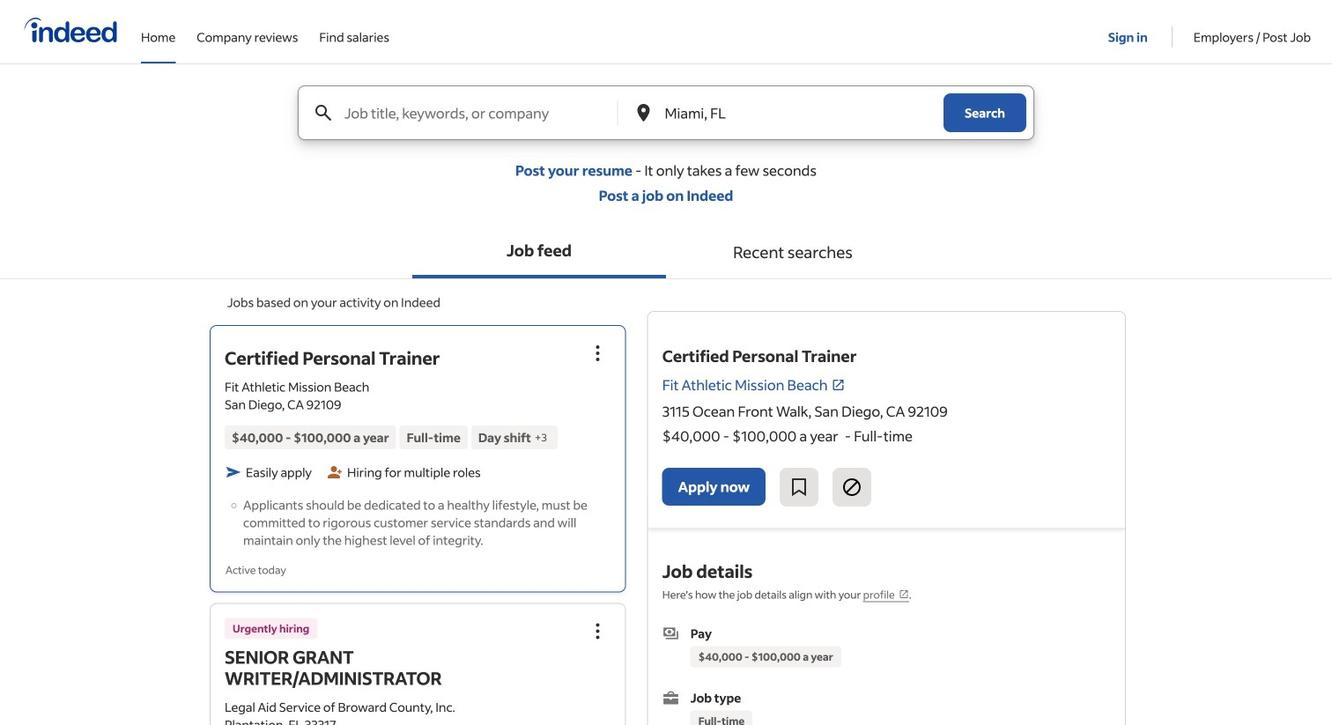 Task type: locate. For each thing, give the bounding box(es) containing it.
None search field
[[284, 85, 1048, 161]]

tab list
[[0, 226, 1332, 279]]

job actions for senior grant writer/administrator is collapsed image
[[587, 621, 609, 642]]

save this job image
[[789, 477, 810, 498]]

main content
[[0, 85, 1332, 725]]



Task type: describe. For each thing, give the bounding box(es) containing it.
fit athletic mission beach (opens in a new tab) image
[[831, 378, 845, 392]]

job actions for certified personal trainer is collapsed image
[[587, 343, 609, 364]]

not interested image
[[841, 477, 863, 498]]

job preferences (opens in a new window) image
[[898, 589, 909, 599]]

search: Job title, keywords, or company text field
[[341, 86, 616, 139]]

Edit location text field
[[661, 86, 908, 139]]



Task type: vqa. For each thing, say whether or not it's contained in the screenshot.
"skills" group
no



